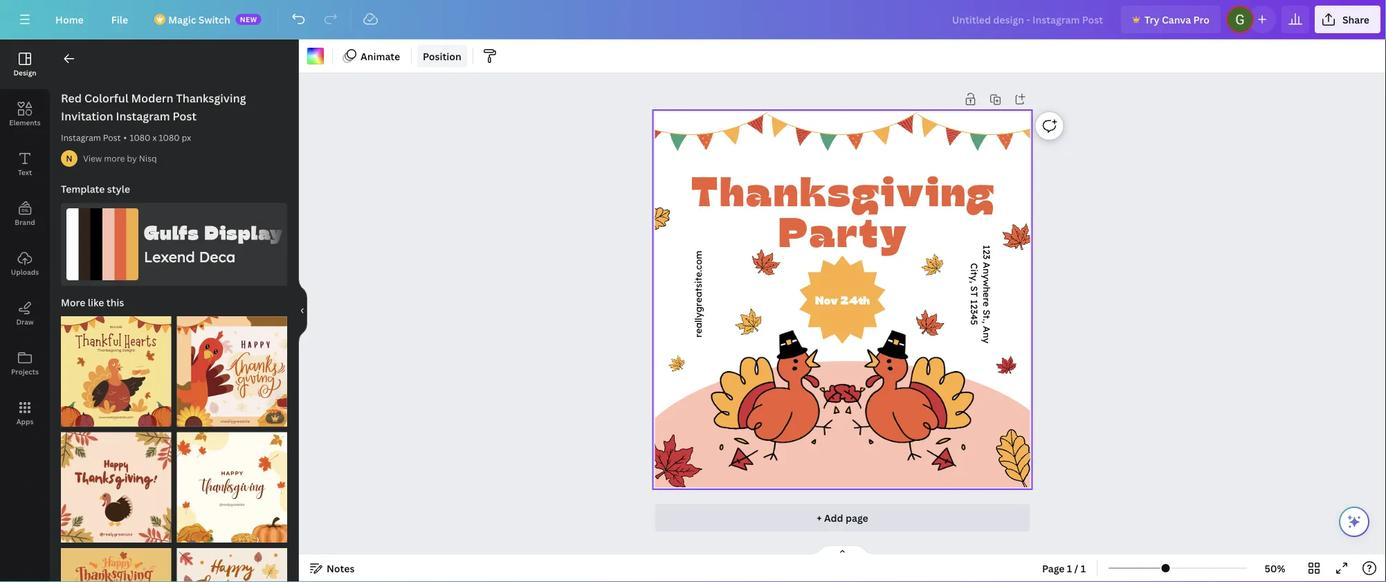 Task type: locate. For each thing, give the bounding box(es) containing it.
0 horizontal spatial post
[[103, 132, 121, 143]]

+ add page button
[[655, 504, 1031, 532]]

page
[[1043, 562, 1065, 575]]

n down .
[[982, 333, 993, 338]]

0 vertical spatial s
[[969, 286, 980, 292]]

n up "w"
[[982, 269, 993, 274]]

t right 4
[[982, 315, 993, 319]]

0 vertical spatial t
[[969, 272, 980, 276]]

2 up "w"
[[982, 250, 993, 255]]

2 1080 from the left
[[159, 132, 180, 143]]

page 1 / 1
[[1043, 562, 1086, 575]]

canva
[[1162, 13, 1192, 26]]

brand
[[15, 217, 35, 227]]

Design title text field
[[941, 6, 1116, 33]]

1 a from the top
[[982, 262, 993, 269]]

e down "w"
[[982, 292, 993, 298]]

try canva pro button
[[1122, 6, 1221, 33]]

3 up 5
[[969, 309, 980, 314]]

instagram down modern
[[116, 109, 170, 124]]

a
[[982, 262, 993, 269], [982, 326, 993, 333]]

e
[[982, 292, 993, 298], [982, 302, 993, 307]]

style
[[107, 182, 130, 196]]

thanksgiving inside red colorful modern thanksgiving invitation instagram post
[[176, 91, 246, 106]]

draw
[[16, 317, 34, 326]]

2 up 4
[[969, 304, 980, 309]]

t down c
[[969, 272, 980, 276]]

deca
[[199, 248, 235, 266]]

by
[[127, 153, 137, 164]]

n
[[982, 269, 993, 274], [982, 333, 993, 338]]

0 horizontal spatial thanksgiving
[[176, 91, 246, 106]]

position
[[423, 50, 462, 63]]

e down h
[[982, 302, 993, 307]]

orange yellow and green simple and modern happy thanksgiving instagram post image
[[61, 432, 171, 543]]

h
[[982, 287, 993, 292]]

1 horizontal spatial t
[[982, 315, 993, 319]]

c i t y , s t 1 2 3 4 5
[[969, 263, 980, 325]]

a right c
[[982, 262, 993, 269]]

more
[[104, 153, 125, 164]]

0 vertical spatial n
[[982, 269, 993, 274]]

1 horizontal spatial 2
[[982, 250, 993, 255]]

uploads button
[[0, 239, 50, 289]]

colorful
[[84, 91, 129, 106]]

i
[[969, 269, 980, 272]]

3
[[982, 255, 993, 260], [969, 309, 980, 314]]

nov
[[815, 293, 839, 307]]

1 e from the top
[[982, 292, 993, 298]]

2 a from the top
[[982, 326, 993, 333]]

magic
[[168, 13, 196, 26]]

1 vertical spatial post
[[103, 132, 121, 143]]

post up px
[[173, 109, 197, 124]]

0 vertical spatial instagram
[[116, 109, 170, 124]]

modern
[[131, 91, 173, 106]]

brand button
[[0, 189, 50, 239]]

text
[[18, 168, 32, 177]]

1 down t
[[969, 300, 980, 304]]

x
[[153, 132, 157, 143]]

s left h
[[969, 286, 980, 292]]

magic switch
[[168, 13, 230, 26]]

1 horizontal spatial instagram
[[116, 109, 170, 124]]

1 vertical spatial thanksgiving
[[691, 165, 996, 215]]

template style
[[61, 182, 130, 196]]

r
[[982, 298, 993, 302]]

1080 x 1080 px
[[130, 132, 191, 143]]

1080 right x
[[159, 132, 180, 143]]

1 horizontal spatial s
[[982, 310, 993, 315]]

1 vertical spatial a
[[982, 326, 993, 333]]

,
[[969, 281, 980, 283], [982, 321, 993, 324]]

a down .
[[982, 326, 993, 333]]

0 vertical spatial ,
[[969, 281, 980, 283]]

elements
[[9, 118, 41, 127]]

0 vertical spatial post
[[173, 109, 197, 124]]

y
[[982, 274, 993, 279], [969, 276, 980, 281], [982, 338, 993, 343]]

post inside red colorful modern thanksgiving invitation instagram post
[[173, 109, 197, 124]]

50% button
[[1253, 557, 1298, 579]]

orange illustrative happy thanksgiving instagram post group
[[61, 540, 171, 582]]

try
[[1145, 13, 1160, 26]]

2 n from the top
[[982, 333, 993, 338]]

0 vertical spatial 3
[[982, 255, 993, 260]]

0 horizontal spatial 1080
[[130, 132, 151, 143]]

0 vertical spatial e
[[982, 292, 993, 298]]

view more by nisq button
[[83, 152, 157, 165]]

1 1080 from the left
[[130, 132, 151, 143]]

instagram down invitation
[[61, 132, 101, 143]]

, right 5
[[982, 321, 993, 324]]

2
[[982, 250, 993, 255], [969, 304, 980, 309]]

0 horizontal spatial t
[[969, 272, 980, 276]]

switch
[[199, 13, 230, 26]]

0 horizontal spatial s
[[969, 286, 980, 292]]

, down the "i"
[[969, 281, 980, 283]]

0 vertical spatial thanksgiving
[[176, 91, 246, 106]]

show pages image
[[810, 545, 876, 556]]

invitation
[[61, 109, 113, 124]]

post up more
[[103, 132, 121, 143]]

post
[[173, 109, 197, 124], [103, 132, 121, 143]]

uploads
[[11, 267, 39, 277]]

1 vertical spatial t
[[982, 315, 993, 319]]

0 horizontal spatial 3
[[969, 309, 980, 314]]

1 horizontal spatial 3
[[982, 255, 993, 260]]

3 up "w"
[[982, 255, 993, 260]]

1 n from the top
[[982, 269, 993, 274]]

0 horizontal spatial 2
[[969, 304, 980, 309]]

main menu bar
[[0, 0, 1387, 39]]

50%
[[1265, 562, 1286, 575]]

1 horizontal spatial 1080
[[159, 132, 180, 143]]

1 up "w"
[[982, 245, 993, 250]]

.
[[982, 319, 993, 321]]

page
[[846, 511, 869, 524]]

0 vertical spatial 2
[[982, 250, 993, 255]]

t
[[969, 292, 980, 297]]

view
[[83, 153, 102, 164]]

1 vertical spatial e
[[982, 302, 993, 307]]

instagram
[[116, 109, 170, 124], [61, 132, 101, 143]]

1 horizontal spatial thanksgiving
[[691, 165, 996, 215]]

c
[[969, 263, 980, 269]]

s up .
[[982, 310, 993, 315]]

view more by nisq
[[83, 153, 157, 164]]

1080 left x
[[130, 132, 151, 143]]

add
[[825, 511, 844, 524]]

0 vertical spatial a
[[982, 262, 993, 269]]

1
[[982, 245, 993, 250], [969, 300, 980, 304], [1067, 562, 1073, 575], [1081, 562, 1086, 575]]

+
[[817, 511, 822, 524]]

reallygreatsite.com
[[693, 251, 704, 338]]

1 vertical spatial n
[[982, 333, 993, 338]]

1 horizontal spatial ,
[[982, 321, 993, 324]]

orange yellow and green simple and modern happy thanksgiving instagram post group
[[61, 424, 171, 543]]

file
[[111, 13, 128, 26]]

yellow and orange simple happy thanksgiving instagram post group
[[177, 424, 287, 543]]

orange brown illustrative happy thanksgiving instagram post image
[[177, 316, 287, 427]]

instagram post
[[61, 132, 121, 143]]

orange illustrative happy thanksgiving instagram post image
[[61, 548, 171, 582]]

beige yellow cute illustrative happy thanksgiving instagram post group
[[177, 540, 287, 582]]

share button
[[1315, 6, 1381, 33]]

1 horizontal spatial post
[[173, 109, 197, 124]]

try canva pro
[[1145, 13, 1210, 26]]

s
[[969, 286, 980, 292], [982, 310, 993, 315]]

1080
[[130, 132, 151, 143], [159, 132, 180, 143]]

0 horizontal spatial instagram
[[61, 132, 101, 143]]

thanksgiving
[[176, 91, 246, 106], [691, 165, 996, 215]]

hide image
[[298, 278, 307, 344]]



Task type: describe. For each thing, give the bounding box(es) containing it.
red colorful modern thanksgiving invitation instagram post
[[61, 91, 246, 124]]

this
[[106, 296, 124, 309]]

1 vertical spatial s
[[982, 310, 993, 315]]

more like this
[[61, 296, 124, 309]]

canva assistant image
[[1347, 514, 1363, 530]]

notes
[[327, 562, 355, 575]]

nisq image
[[61, 150, 78, 167]]

#ffffff image
[[307, 48, 324, 64]]

share
[[1343, 13, 1370, 26]]

y down .
[[982, 338, 993, 343]]

apps
[[16, 417, 33, 426]]

gulfs display lexend deca
[[144, 221, 284, 266]]

lexend
[[144, 248, 195, 266]]

nisq
[[139, 153, 157, 164]]

projects button
[[0, 339, 50, 388]]

w
[[982, 279, 993, 287]]

party
[[779, 206, 909, 256]]

like
[[88, 296, 104, 309]]

gulfs
[[144, 221, 200, 244]]

home link
[[44, 6, 95, 33]]

/
[[1075, 562, 1079, 575]]

notes button
[[305, 557, 360, 579]]

0 horizontal spatial ,
[[969, 281, 980, 283]]

nisq element
[[61, 150, 78, 167]]

red
[[61, 91, 82, 106]]

home
[[55, 13, 84, 26]]

4
[[969, 314, 980, 320]]

1 vertical spatial 3
[[969, 309, 980, 314]]

1 left "/"
[[1067, 562, 1073, 575]]

1 vertical spatial ,
[[982, 321, 993, 324]]

file button
[[100, 6, 139, 33]]

orange brown illustrative happy thanksgiving instagram post group
[[177, 308, 287, 427]]

nov 24th
[[815, 293, 870, 307]]

new
[[240, 15, 257, 24]]

1 vertical spatial instagram
[[61, 132, 101, 143]]

5
[[969, 320, 980, 325]]

y down the "i"
[[969, 276, 980, 281]]

display
[[205, 221, 284, 244]]

+ add page
[[817, 511, 869, 524]]

design button
[[0, 39, 50, 89]]

more
[[61, 296, 85, 309]]

beige yellow cute illustrative happy thanksgiving instagram post image
[[177, 548, 287, 582]]

y up h
[[982, 274, 993, 279]]

instagram inside red colorful modern thanksgiving invitation instagram post
[[116, 109, 170, 124]]

pro
[[1194, 13, 1210, 26]]

animate
[[361, 50, 400, 63]]

yellow illustrative thanksgiving instagram post group
[[61, 308, 171, 427]]

side panel tab list
[[0, 39, 50, 438]]

apps button
[[0, 388, 50, 438]]

1 right "/"
[[1081, 562, 1086, 575]]

projects
[[11, 367, 39, 376]]

animate button
[[339, 45, 406, 67]]

elements button
[[0, 89, 50, 139]]

yellow and orange simple happy thanksgiving instagram post image
[[177, 432, 287, 543]]

1 2 3 a n y w h e r e s t . , a n y
[[982, 245, 993, 343]]

design
[[13, 68, 36, 77]]

position button
[[418, 45, 467, 67]]

draw button
[[0, 289, 50, 339]]

24th
[[841, 293, 870, 307]]

text button
[[0, 139, 50, 189]]

2 e from the top
[[982, 302, 993, 307]]

px
[[182, 132, 191, 143]]

template
[[61, 182, 105, 196]]

1 vertical spatial 2
[[969, 304, 980, 309]]

yellow illustrative thanksgiving instagram post image
[[61, 316, 171, 427]]



Task type: vqa. For each thing, say whether or not it's contained in the screenshot.
'Red Colorful Modern Thanksgiving Invitation Instagram Post'
yes



